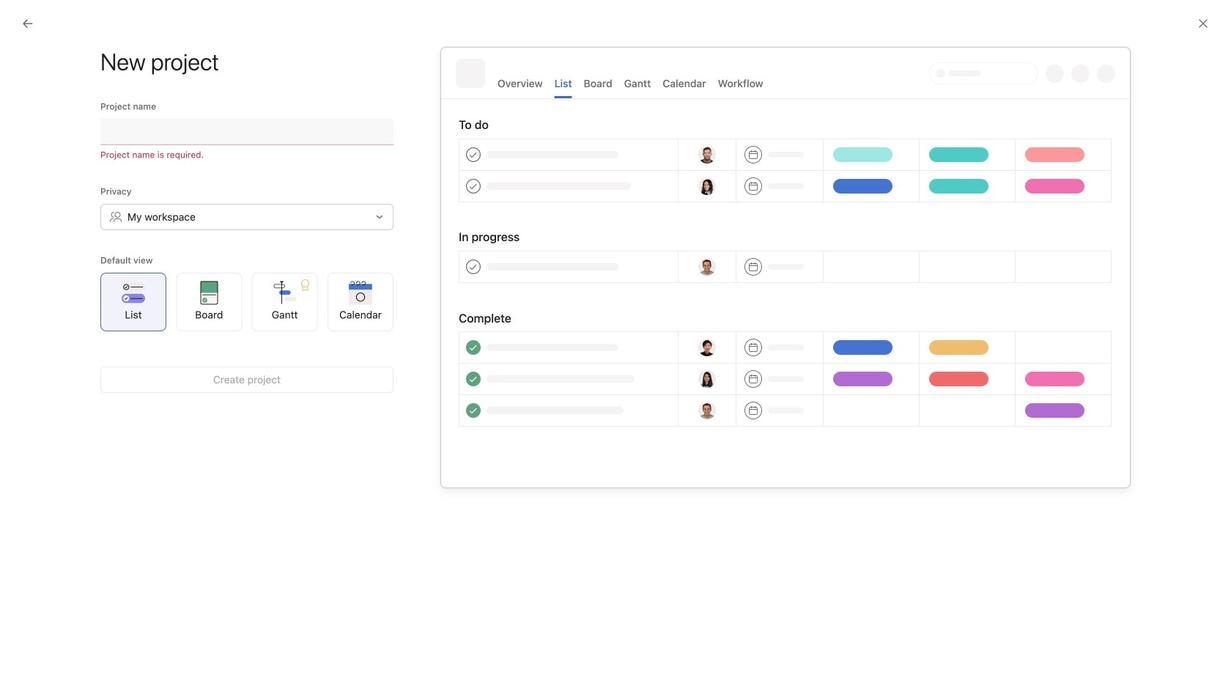 Task type: vqa. For each thing, say whether or not it's contained in the screenshot.
first Mark complete image from the top of the page
yes



Task type: describe. For each thing, give the bounding box(es) containing it.
1 mark complete checkbox from the top
[[274, 288, 291, 306]]

hide sidebar image
[[19, 12, 31, 23]]

starred element
[[0, 233, 176, 309]]

tt image
[[287, 218, 302, 254]]

1 mark complete image from the top
[[274, 288, 291, 306]]

Mark complete checkbox
[[274, 368, 291, 385]]



Task type: locate. For each thing, give the bounding box(es) containing it.
Mark complete checkbox
[[274, 288, 291, 306], [274, 315, 291, 332]]

alert
[[100, 148, 394, 161]]

mark complete image
[[274, 288, 291, 306], [274, 315, 291, 332], [274, 368, 291, 385]]

close image
[[1198, 18, 1210, 29]]

2 vertical spatial mark complete image
[[274, 368, 291, 385]]

1 vertical spatial mark complete checkbox
[[274, 315, 291, 332]]

1 vertical spatial mark complete image
[[274, 315, 291, 332]]

this is a preview of your project image
[[441, 47, 1131, 488]]

3 mark complete image from the top
[[274, 368, 291, 385]]

rocket image
[[737, 320, 755, 338]]

global element
[[0, 36, 176, 124]]

2 mark complete image from the top
[[274, 315, 291, 332]]

mark complete checkbox down tt icon
[[274, 288, 291, 306]]

2 mark complete checkbox from the top
[[274, 315, 291, 332]]

rocket image
[[936, 267, 954, 285]]

None text field
[[100, 119, 394, 145]]

mark complete checkbox up mark complete checkbox
[[274, 315, 291, 332]]

list item
[[722, 254, 922, 298], [259, 310, 692, 337], [259, 337, 692, 363], [259, 363, 692, 390], [259, 390, 692, 416], [259, 416, 692, 442]]

go back image
[[22, 18, 34, 29]]

projects element
[[0, 309, 176, 386]]

0 vertical spatial mark complete checkbox
[[274, 288, 291, 306]]

0 vertical spatial mark complete image
[[274, 288, 291, 306]]



